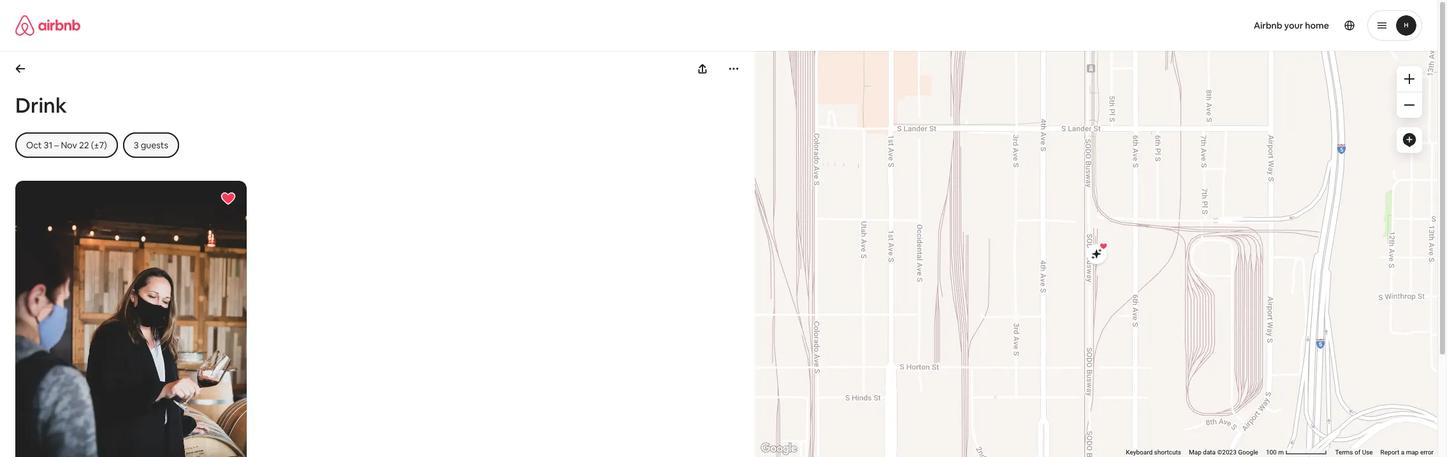 Task type: locate. For each thing, give the bounding box(es) containing it.
3
[[134, 140, 139, 151]]

google image
[[758, 441, 800, 458]]

home
[[1305, 20, 1329, 31]]

airbnb
[[1254, 20, 1282, 31]]

zoom out image
[[1404, 100, 1415, 110]]

nov
[[61, 140, 77, 151]]

a
[[1401, 449, 1404, 456]]

use
[[1362, 449, 1373, 456]]

keyboard
[[1126, 449, 1153, 456]]

terms of use
[[1335, 449, 1373, 456]]

terms of use link
[[1335, 449, 1373, 456]]

google
[[1238, 449, 1258, 456]]

unsave this experience image
[[220, 191, 236, 207]]

map
[[1406, 449, 1419, 456]]

report
[[1380, 449, 1399, 456]]

your
[[1284, 20, 1303, 31]]

map data ©2023 google
[[1189, 449, 1258, 456]]

map
[[1189, 449, 1201, 456]]

3 guests
[[134, 140, 168, 151]]

31
[[44, 140, 52, 151]]

drink
[[15, 92, 67, 119]]

oct 31 – nov 22 (±7)
[[26, 140, 107, 151]]

(±7)
[[91, 140, 107, 151]]

airbnb your home
[[1254, 20, 1329, 31]]

keyboard shortcuts
[[1126, 449, 1181, 456]]



Task type: vqa. For each thing, say whether or not it's contained in the screenshot.
airbnb
yes



Task type: describe. For each thing, give the bounding box(es) containing it.
shortcuts
[[1154, 449, 1181, 456]]

–
[[54, 140, 59, 151]]

add a place to the map image
[[1402, 133, 1417, 148]]

m
[[1278, 449, 1284, 456]]

data
[[1203, 449, 1216, 456]]

©2023
[[1217, 449, 1237, 456]]

report a map error link
[[1380, 449, 1434, 456]]

oct 31 – nov 22 (±7) button
[[15, 133, 118, 158]]

zoom in image
[[1404, 74, 1415, 84]]

of
[[1355, 449, 1360, 456]]

guests
[[141, 140, 168, 151]]

terms
[[1335, 449, 1353, 456]]

100 m button
[[1262, 449, 1331, 458]]

100 m
[[1266, 449, 1285, 456]]

profile element
[[734, 0, 1422, 51]]

airbnb your home link
[[1246, 12, 1337, 39]]

3 guests button
[[123, 133, 179, 158]]

oct
[[26, 140, 42, 151]]

22
[[79, 140, 89, 151]]

report a map error
[[1380, 449, 1434, 456]]

100
[[1266, 449, 1277, 456]]

error
[[1420, 449, 1434, 456]]

google map
including 0 saved stays. region
[[607, 0, 1447, 458]]

keyboard shortcuts button
[[1126, 449, 1181, 458]]



